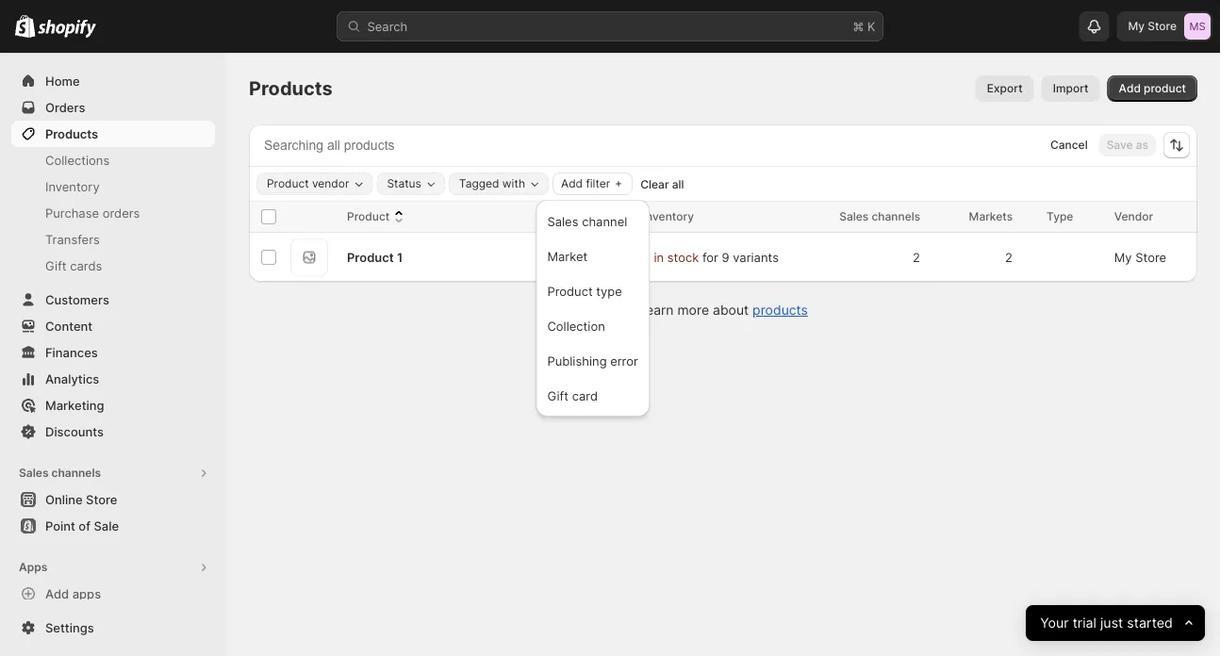 Task type: vqa. For each thing, say whether or not it's contained in the screenshot.
Online Store image
no



Task type: locate. For each thing, give the bounding box(es) containing it.
0 horizontal spatial channels
[[51, 467, 101, 480]]

finances
[[45, 345, 98, 360]]

my down vendor
[[1115, 250, 1133, 265]]

1 vertical spatial status
[[571, 210, 606, 224]]

discounts
[[45, 425, 104, 439]]

analytics
[[45, 372, 99, 386]]

apps
[[19, 561, 47, 575]]

add
[[1120, 82, 1142, 95], [561, 177, 583, 191], [45, 587, 69, 601]]

status inside dropdown button
[[387, 177, 422, 191]]

0 horizontal spatial gift
[[45, 259, 67, 273]]

add filter
[[561, 177, 611, 191]]

product inside dropdown button
[[267, 177, 309, 191]]

1
[[397, 250, 403, 265]]

⌘ k
[[853, 19, 876, 33]]

add apps button
[[11, 581, 215, 608]]

1 horizontal spatial add
[[561, 177, 583, 191]]

Searching all products field
[[259, 133, 1002, 158]]

cards
[[70, 259, 102, 273]]

1 vertical spatial my store
[[1115, 250, 1167, 265]]

0 horizontal spatial products
[[45, 126, 98, 141]]

1 horizontal spatial 2 button
[[996, 239, 1036, 276]]

1 vertical spatial store
[[1136, 250, 1167, 265]]

my store
[[1129, 19, 1178, 33], [1115, 250, 1167, 265]]

0 vertical spatial gift
[[45, 259, 67, 273]]

product
[[267, 177, 309, 191], [347, 210, 390, 224], [347, 250, 394, 265], [548, 284, 593, 299]]

1 vertical spatial channels
[[51, 467, 101, 480]]

type
[[1047, 210, 1074, 224]]

gift left card
[[548, 389, 569, 403]]

product for product 1
[[347, 250, 394, 265]]

point
[[45, 519, 75, 534]]

trial
[[1073, 616, 1097, 632]]

transfers link
[[11, 226, 215, 253]]

0 horizontal spatial 2 button
[[904, 239, 944, 276]]

1 vertical spatial products
[[45, 126, 98, 141]]

store left the my store icon
[[1148, 19, 1178, 33]]

1 horizontal spatial inventory
[[643, 210, 694, 224]]

marketing link
[[11, 393, 215, 419]]

0 vertical spatial sales channels
[[840, 210, 921, 224]]

sales for sales channels button at the left bottom of page
[[19, 467, 49, 480]]

analytics link
[[11, 366, 215, 393]]

my store left the my store icon
[[1129, 19, 1178, 33]]

0 horizontal spatial add
[[45, 587, 69, 601]]

store up sale
[[86, 493, 117, 507]]

0 vertical spatial status
[[387, 177, 422, 191]]

online store button
[[0, 487, 226, 513]]

2 horizontal spatial add
[[1120, 82, 1142, 95]]

products
[[753, 302, 808, 318]]

1 horizontal spatial status
[[571, 210, 606, 224]]

inventory
[[45, 179, 100, 194], [643, 210, 694, 224]]

sales inside sales channel button
[[548, 214, 579, 229]]

your trial just started
[[1041, 616, 1174, 632]]

store inside button
[[86, 493, 117, 507]]

product for product type
[[548, 284, 593, 299]]

add left filter on the top of page
[[561, 177, 583, 191]]

0 horizontal spatial sales
[[19, 467, 49, 480]]

status down add filter dropdown button
[[571, 210, 606, 224]]

settings link
[[11, 615, 215, 642]]

add for add product
[[1120, 82, 1142, 95]]

add product
[[1120, 82, 1187, 95]]

gift card button
[[542, 380, 644, 411]]

menu
[[542, 206, 644, 411]]

0 horizontal spatial shopify image
[[15, 15, 35, 38]]

channels
[[872, 210, 921, 224], [51, 467, 101, 480]]

1 horizontal spatial shopify image
[[38, 19, 96, 38]]

publishing error button
[[542, 345, 644, 376]]

with
[[503, 177, 526, 191]]

purchase orders link
[[11, 200, 215, 226]]

sales inside sales channels button
[[19, 467, 49, 480]]

1 horizontal spatial 2
[[913, 250, 921, 265]]

2 button
[[904, 239, 944, 276], [996, 239, 1036, 276]]

purchase orders
[[45, 206, 140, 220]]

0 vertical spatial add
[[1120, 82, 1142, 95]]

export
[[988, 82, 1023, 95]]

2 horizontal spatial 2
[[1005, 250, 1013, 265]]

shopify image
[[15, 15, 35, 38], [38, 19, 96, 38]]

0 horizontal spatial status
[[387, 177, 422, 191]]

2 horizontal spatial sales
[[840, 210, 869, 224]]

product left 1 on the left top of page
[[347, 250, 394, 265]]

add left the apps
[[45, 587, 69, 601]]

products
[[249, 77, 333, 100], [45, 126, 98, 141]]

status up 'product' button
[[387, 177, 422, 191]]

market button
[[542, 241, 644, 272]]

inventory for "inventory" "link"
[[45, 179, 100, 194]]

store
[[1148, 19, 1178, 33], [1136, 250, 1167, 265], [86, 493, 117, 507]]

stock
[[668, 250, 699, 265]]

markets
[[970, 210, 1013, 224]]

1 vertical spatial inventory
[[643, 210, 694, 224]]

customers link
[[11, 287, 215, 313]]

0 vertical spatial inventory
[[45, 179, 100, 194]]

inventory inside "link"
[[45, 179, 100, 194]]

online store
[[45, 493, 117, 507]]

vendor
[[1115, 210, 1154, 224]]

export button
[[976, 75, 1035, 102]]

2 vertical spatial add
[[45, 587, 69, 601]]

0 vertical spatial channels
[[872, 210, 921, 224]]

type
[[597, 284, 623, 299]]

sales for sales channel button at the top
[[548, 214, 579, 229]]

gift inside "link"
[[45, 259, 67, 273]]

gift inside button
[[548, 389, 569, 403]]

1 horizontal spatial sales
[[548, 214, 579, 229]]

1 2 from the left
[[643, 250, 651, 265]]

add inside dropdown button
[[561, 177, 583, 191]]

2 2 from the left
[[913, 250, 921, 265]]

market
[[548, 249, 588, 264]]

1 horizontal spatial channels
[[872, 210, 921, 224]]

type button
[[1047, 208, 1093, 226]]

clear
[[641, 177, 669, 191]]

add inside button
[[45, 587, 69, 601]]

1 vertical spatial add
[[561, 177, 583, 191]]

gift card
[[548, 389, 598, 403]]

product type
[[548, 284, 623, 299]]

sale
[[94, 519, 119, 534]]

1 vertical spatial gift
[[548, 389, 569, 403]]

clear all
[[641, 177, 685, 191]]

0 horizontal spatial inventory
[[45, 179, 100, 194]]

your trial just started button
[[1026, 606, 1206, 642]]

my store image
[[1185, 13, 1211, 40]]

of
[[79, 519, 91, 534]]

add apps
[[45, 587, 101, 601]]

product down market
[[548, 284, 593, 299]]

add left product
[[1120, 82, 1142, 95]]

clear all button
[[633, 173, 692, 196]]

gift left "cards"
[[45, 259, 67, 273]]

inventory down clear all button
[[643, 210, 694, 224]]

product vendor button
[[258, 174, 372, 194]]

point of sale
[[45, 519, 119, 534]]

gift for gift cards
[[45, 259, 67, 273]]

0 vertical spatial my store
[[1129, 19, 1178, 33]]

0 horizontal spatial 2
[[643, 250, 651, 265]]

2
[[643, 250, 651, 265], [913, 250, 921, 265], [1005, 250, 1013, 265]]

my left the my store icon
[[1129, 19, 1145, 33]]

0 vertical spatial products
[[249, 77, 333, 100]]

inventory up purchase
[[45, 179, 100, 194]]

product left vendor
[[267, 177, 309, 191]]

about
[[713, 302, 749, 318]]

inventory inside button
[[643, 210, 694, 224]]

add for add apps
[[45, 587, 69, 601]]

publishing error
[[548, 354, 639, 368]]

2 vertical spatial store
[[86, 493, 117, 507]]

1 horizontal spatial sales channels
[[840, 210, 921, 224]]

1 horizontal spatial gift
[[548, 389, 569, 403]]

orders
[[103, 206, 140, 220]]

0 horizontal spatial sales channels
[[19, 467, 101, 480]]

sales channels inside button
[[19, 467, 101, 480]]

store down vendor button
[[1136, 250, 1167, 265]]

1 vertical spatial sales channels
[[19, 467, 101, 480]]

product up product 1
[[347, 210, 390, 224]]

⌘
[[853, 19, 865, 33]]

gift
[[45, 259, 67, 273], [548, 389, 569, 403]]

status
[[387, 177, 422, 191], [571, 210, 606, 224]]

home link
[[11, 68, 215, 94]]

my store down vendor button
[[1115, 250, 1167, 265]]

gift for gift card
[[548, 389, 569, 403]]



Task type: describe. For each thing, give the bounding box(es) containing it.
product button
[[347, 208, 409, 226]]

0 vertical spatial store
[[1148, 19, 1178, 33]]

card
[[572, 389, 598, 403]]

product type button
[[542, 276, 644, 307]]

started
[[1128, 616, 1174, 632]]

home
[[45, 74, 80, 88]]

0 vertical spatial my
[[1129, 19, 1145, 33]]

add for add filter
[[561, 177, 583, 191]]

discounts link
[[11, 419, 215, 445]]

content link
[[11, 313, 215, 340]]

1 vertical spatial my
[[1115, 250, 1133, 265]]

sales channel
[[548, 214, 628, 229]]

k
[[868, 19, 876, 33]]

more
[[678, 302, 710, 318]]

sales channels button
[[11, 460, 215, 487]]

3 2 from the left
[[1005, 250, 1013, 265]]

variants
[[733, 250, 779, 265]]

all
[[672, 177, 685, 191]]

active
[[579, 251, 613, 264]]

in
[[654, 250, 664, 265]]

apps
[[72, 587, 101, 601]]

1 2 button from the left
[[904, 239, 944, 276]]

add product link
[[1108, 75, 1198, 102]]

tagged with
[[459, 177, 526, 191]]

point of sale link
[[11, 513, 215, 540]]

for
[[703, 250, 719, 265]]

tagged
[[459, 177, 500, 191]]

collection button
[[542, 310, 644, 342]]

marketing
[[45, 398, 104, 413]]

search
[[368, 19, 408, 33]]

orders link
[[11, 94, 215, 121]]

cancel
[[1051, 138, 1088, 152]]

gift cards link
[[11, 253, 215, 279]]

point of sale button
[[0, 513, 226, 540]]

vendor button
[[1115, 208, 1173, 226]]

inventory for inventory button
[[643, 210, 694, 224]]

apps button
[[11, 555, 215, 581]]

products link
[[753, 302, 808, 318]]

1 horizontal spatial products
[[249, 77, 333, 100]]

product for product vendor
[[267, 177, 309, 191]]

inventory link
[[11, 174, 215, 200]]

learn more about products
[[639, 302, 808, 318]]

collection
[[548, 319, 606, 334]]

channel
[[582, 214, 628, 229]]

product for product
[[347, 210, 390, 224]]

import button
[[1042, 75, 1101, 102]]

vendor
[[312, 177, 350, 191]]

settings
[[45, 621, 94, 635]]

9
[[722, 250, 730, 265]]

tagged with button
[[450, 174, 548, 194]]

inventory button
[[643, 208, 713, 226]]

2 2 button from the left
[[996, 239, 1036, 276]]

2 in stock for 9 variants
[[643, 250, 779, 265]]

gift cards
[[45, 259, 102, 273]]

learn
[[639, 302, 674, 318]]

online store link
[[11, 487, 215, 513]]

status button
[[378, 174, 444, 194]]

customers
[[45, 292, 109, 307]]

menu containing sales channel
[[542, 206, 644, 411]]

purchase
[[45, 206, 99, 220]]

channels inside button
[[51, 467, 101, 480]]

product 1 link
[[347, 248, 403, 267]]

cancel button
[[1043, 134, 1096, 157]]

add filter button
[[553, 173, 633, 195]]

content
[[45, 319, 93, 334]]

online
[[45, 493, 83, 507]]

just
[[1101, 616, 1124, 632]]

filter
[[586, 177, 611, 191]]

transfers
[[45, 232, 100, 247]]

error
[[611, 354, 639, 368]]

collections link
[[11, 147, 215, 174]]

product
[[1145, 82, 1187, 95]]

collections
[[45, 153, 110, 167]]

publishing
[[548, 354, 607, 368]]

products link
[[11, 121, 215, 147]]

product 1
[[347, 250, 403, 265]]



